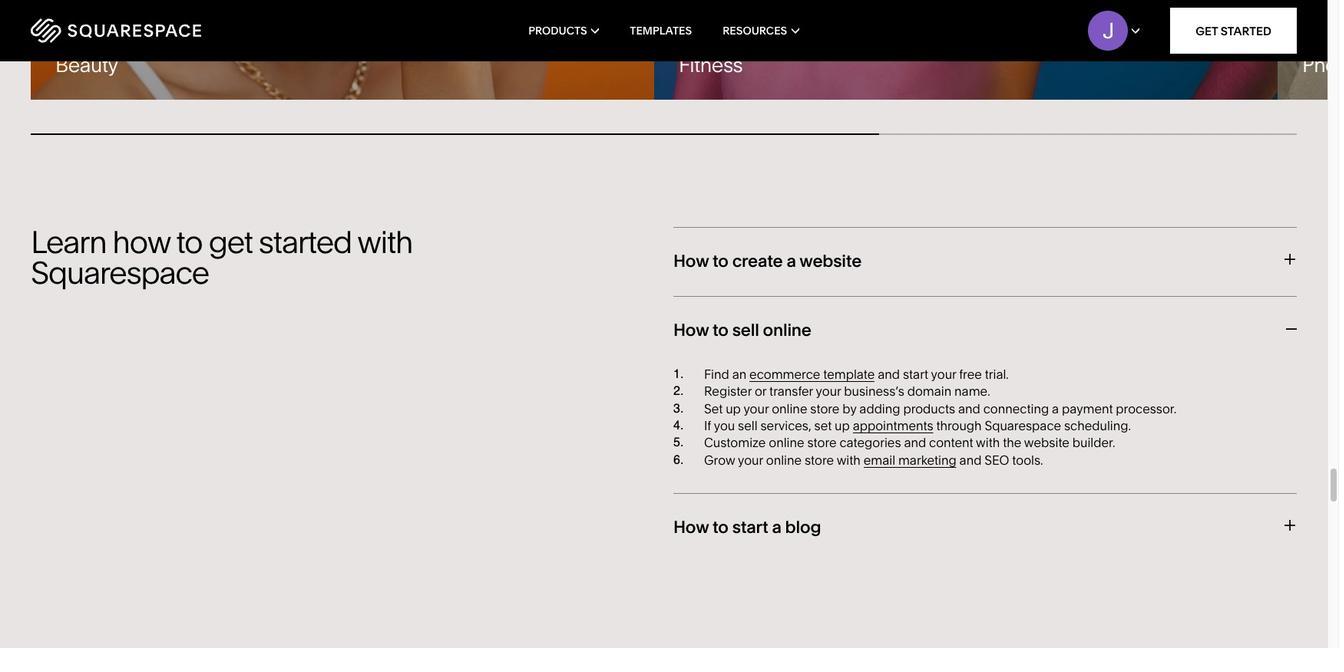 Task type: vqa. For each thing, say whether or not it's contained in the screenshot.
the fonts,
no



Task type: describe. For each thing, give the bounding box(es) containing it.
start inside dropdown button
[[732, 518, 768, 538]]

phot link
[[1278, 0, 1339, 100]]

create
[[732, 251, 783, 272]]

ecommerce template link
[[750, 367, 875, 382]]

tools.
[[1012, 453, 1043, 468]]

set
[[814, 418, 832, 434]]

1 vertical spatial store
[[807, 436, 837, 451]]

transfer
[[769, 384, 813, 399]]

website inside find an ecommerce template and start your free trial. register or transfer your business's domain name. set up your online store by adding products and connecting a payment processor. if you sell services, set up appointments through squarespace scheduling. customize online store categories and content with the website builder. grow your online store with email marketing and seo tools.
[[1024, 436, 1070, 451]]

by
[[843, 401, 857, 417]]

if
[[704, 418, 711, 434]]

through
[[936, 418, 982, 434]]

0 vertical spatial store
[[810, 401, 840, 417]]

how for how to sell online
[[673, 321, 709, 341]]

to inside learn how to get started with squarespace
[[176, 223, 202, 261]]

grow
[[704, 453, 735, 468]]

categories
[[840, 436, 901, 451]]

get
[[1196, 23, 1218, 38]]

beauty
[[55, 53, 118, 78]]

with inside learn how to get started with squarespace
[[357, 223, 412, 261]]

phot
[[1302, 53, 1339, 78]]

how to sell online button
[[673, 297, 1297, 366]]

you
[[714, 418, 735, 434]]

get started
[[1196, 23, 1272, 38]]

content
[[929, 436, 973, 451]]

and up email marketing link
[[904, 436, 926, 451]]

a shirtless person doing yoga with closed eyes, bathed in pinkish light against a blue background. image
[[654, 0, 1278, 100]]

how
[[112, 223, 170, 261]]

squarespace inside find an ecommerce template and start your free trial. register or transfer your business's domain name. set up your online store by adding products and connecting a payment processor. if you sell services, set up appointments through squarespace scheduling. customize online store categories and content with the website builder. grow your online store with email marketing and seo tools.
[[985, 418, 1061, 434]]

free
[[959, 367, 982, 382]]

adding
[[860, 401, 900, 417]]

seo
[[985, 453, 1009, 468]]

blog
[[785, 518, 821, 538]]

to for how to start a blog
[[713, 518, 729, 538]]

a woman with brown hair using an old camera in front of a grey wall, wearing an olive shirt. image
[[1278, 0, 1339, 100]]

processor.
[[1116, 401, 1177, 417]]

to for how to create a website
[[713, 251, 729, 272]]

products button
[[528, 0, 599, 61]]

and down content
[[960, 453, 982, 468]]

to for how to sell online
[[713, 321, 729, 341]]

squarespace logo image
[[31, 18, 201, 43]]

customize
[[704, 436, 766, 451]]

1 vertical spatial up
[[835, 418, 850, 434]]

how for how to start a blog
[[673, 518, 709, 538]]

your down or
[[744, 401, 769, 417]]

learn how to get started with squarespace
[[31, 223, 412, 292]]

find
[[704, 367, 729, 382]]

the
[[1003, 436, 1021, 451]]

an
[[732, 367, 747, 382]]

2 vertical spatial store
[[805, 453, 834, 468]]

how for how to create a website
[[673, 251, 709, 272]]

appointments link
[[853, 418, 933, 434]]

how to sell online
[[673, 321, 812, 341]]

a woman with dark hair and unique jewelry in front of an orange background. image
[[31, 0, 654, 100]]

start inside find an ecommerce template and start your free trial. register or transfer your business's domain name. set up your online store by adding products and connecting a payment processor. if you sell services, set up appointments through squarespace scheduling. customize online store categories and content with the website builder. grow your online store with email marketing and seo tools.
[[903, 367, 928, 382]]

domain
[[907, 384, 952, 399]]

how to start a blog
[[673, 518, 821, 538]]

connecting
[[983, 401, 1049, 417]]

products
[[528, 24, 587, 38]]



Task type: locate. For each thing, give the bounding box(es) containing it.
squarespace
[[31, 254, 209, 292], [985, 418, 1061, 434]]

resources button
[[723, 0, 799, 61]]

to left create
[[713, 251, 729, 272]]

your down ecommerce template link
[[816, 384, 841, 399]]

start left blog
[[732, 518, 768, 538]]

1 horizontal spatial a
[[787, 251, 796, 272]]

how to create a website button
[[673, 227, 1297, 297]]

2 horizontal spatial with
[[976, 436, 1000, 451]]

0 vertical spatial squarespace
[[31, 254, 209, 292]]

1 horizontal spatial up
[[835, 418, 850, 434]]

to left get
[[176, 223, 202, 261]]

0 vertical spatial a
[[787, 251, 796, 272]]

templates link
[[630, 0, 692, 61]]

your down customize
[[738, 453, 763, 468]]

your up domain
[[931, 367, 956, 382]]

a inside find an ecommerce template and start your free trial. register or transfer your business's domain name. set up your online store by adding products and connecting a payment processor. if you sell services, set up appointments through squarespace scheduling. customize online store categories and content with the website builder. grow your online store with email marketing and seo tools.
[[1052, 401, 1059, 417]]

sell
[[732, 321, 759, 341], [738, 418, 758, 434]]

email marketing link
[[864, 453, 957, 468]]

a for website
[[787, 251, 796, 272]]

services,
[[761, 418, 811, 434]]

marketing
[[898, 453, 957, 468]]

start up domain
[[903, 367, 928, 382]]

1 horizontal spatial website
[[1024, 436, 1070, 451]]

to
[[176, 223, 202, 261], [713, 251, 729, 272], [713, 321, 729, 341], [713, 518, 729, 538]]

register
[[704, 384, 752, 399]]

start
[[903, 367, 928, 382], [732, 518, 768, 538]]

up down register
[[726, 401, 741, 417]]

and down "name."
[[958, 401, 980, 417]]

website
[[800, 251, 862, 272], [1024, 436, 1070, 451]]

email
[[864, 453, 895, 468]]

fitness link
[[654, 0, 1278, 100]]

sell up customize
[[738, 418, 758, 434]]

sell up an
[[732, 321, 759, 341]]

0 horizontal spatial website
[[800, 251, 862, 272]]

templates
[[630, 24, 692, 38]]

squarespace logo link
[[31, 18, 284, 43]]

with
[[357, 223, 412, 261], [976, 436, 1000, 451], [837, 453, 861, 468]]

how down grow on the bottom right
[[673, 518, 709, 538]]

how
[[673, 251, 709, 272], [673, 321, 709, 341], [673, 518, 709, 538]]

and
[[878, 367, 900, 382], [958, 401, 980, 417], [904, 436, 926, 451], [960, 453, 982, 468]]

squarespace inside learn how to get started with squarespace
[[31, 254, 209, 292]]

1 vertical spatial with
[[976, 436, 1000, 451]]

0 vertical spatial start
[[903, 367, 928, 382]]

1 horizontal spatial start
[[903, 367, 928, 382]]

2 horizontal spatial a
[[1052, 401, 1059, 417]]

0 horizontal spatial up
[[726, 401, 741, 417]]

0 horizontal spatial squarespace
[[31, 254, 209, 292]]

0 horizontal spatial with
[[357, 223, 412, 261]]

2 vertical spatial a
[[772, 518, 781, 538]]

1 vertical spatial sell
[[738, 418, 758, 434]]

0 vertical spatial how
[[673, 251, 709, 272]]

1 horizontal spatial with
[[837, 453, 861, 468]]

name.
[[955, 384, 990, 399]]

1 vertical spatial squarespace
[[985, 418, 1061, 434]]

builder.
[[1073, 436, 1115, 451]]

store
[[810, 401, 840, 417], [807, 436, 837, 451], [805, 453, 834, 468]]

appointments
[[853, 418, 933, 434]]

or
[[755, 384, 767, 399]]

a right create
[[787, 251, 796, 272]]

your
[[931, 367, 956, 382], [816, 384, 841, 399], [744, 401, 769, 417], [738, 453, 763, 468]]

a
[[787, 251, 796, 272], [1052, 401, 1059, 417], [772, 518, 781, 538]]

a left payment
[[1052, 401, 1059, 417]]

sell inside find an ecommerce template and start your free trial. register or transfer your business's domain name. set up your online store by adding products and connecting a payment processor. if you sell services, set up appointments through squarespace scheduling. customize online store categories and content with the website builder. grow your online store with email marketing and seo tools.
[[738, 418, 758, 434]]

how to start a blog button
[[673, 494, 1297, 563]]

0 horizontal spatial a
[[772, 518, 781, 538]]

1 how from the top
[[673, 251, 709, 272]]

payment
[[1062, 401, 1113, 417]]

website inside how to create a website dropdown button
[[800, 251, 862, 272]]

website up tools.
[[1024, 436, 1070, 451]]

ecommerce
[[750, 367, 820, 382]]

to up find
[[713, 321, 729, 341]]

1 vertical spatial a
[[1052, 401, 1059, 417]]

1 vertical spatial website
[[1024, 436, 1070, 451]]

how up find
[[673, 321, 709, 341]]

0 vertical spatial website
[[800, 251, 862, 272]]

1 vertical spatial start
[[732, 518, 768, 538]]

0 vertical spatial up
[[726, 401, 741, 417]]

learn
[[31, 223, 106, 261]]

1 horizontal spatial squarespace
[[985, 418, 1061, 434]]

2 how from the top
[[673, 321, 709, 341]]

find an ecommerce template and start your free trial. register or transfer your business's domain name. set up your online store by adding products and connecting a payment processor. if you sell services, set up appointments through squarespace scheduling. customize online store categories and content with the website builder. grow your online store with email marketing and seo tools.
[[704, 367, 1177, 468]]

2 vertical spatial how
[[673, 518, 709, 538]]

how to create a website
[[673, 251, 862, 272]]

products
[[903, 401, 955, 417]]

started
[[259, 223, 352, 261]]

1 vertical spatial how
[[673, 321, 709, 341]]

to down grow on the bottom right
[[713, 518, 729, 538]]

beauty link
[[31, 0, 654, 100]]

template
[[823, 367, 875, 382]]

up down by
[[835, 418, 850, 434]]

get
[[208, 223, 252, 261]]

sell inside dropdown button
[[732, 321, 759, 341]]

scheduling.
[[1064, 418, 1131, 434]]

business's
[[844, 384, 904, 399]]

a left blog
[[772, 518, 781, 538]]

0 horizontal spatial start
[[732, 518, 768, 538]]

up
[[726, 401, 741, 417], [835, 418, 850, 434]]

set
[[704, 401, 723, 417]]

online inside how to sell online dropdown button
[[763, 321, 812, 341]]

0 vertical spatial with
[[357, 223, 412, 261]]

how left create
[[673, 251, 709, 272]]

2 vertical spatial with
[[837, 453, 861, 468]]

get started link
[[1170, 8, 1297, 54]]

a for blog
[[772, 518, 781, 538]]

started
[[1221, 23, 1272, 38]]

and up the business's
[[878, 367, 900, 382]]

trial.
[[985, 367, 1009, 382]]

0 vertical spatial sell
[[732, 321, 759, 341]]

fitness
[[679, 53, 743, 78]]

website right create
[[800, 251, 862, 272]]

resources
[[723, 24, 787, 38]]

online
[[763, 321, 812, 341], [772, 401, 807, 417], [769, 436, 804, 451], [766, 453, 802, 468]]

3 how from the top
[[673, 518, 709, 538]]



